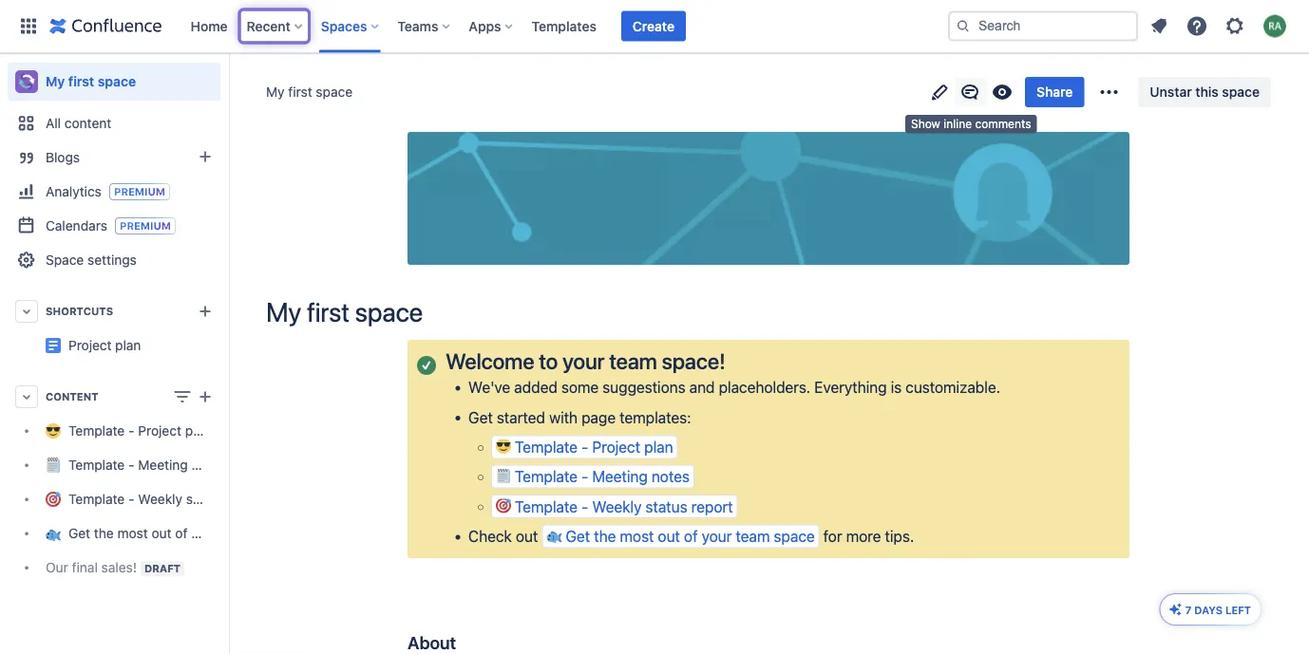 Task type: locate. For each thing, give the bounding box(es) containing it.
:dart: image
[[496, 499, 511, 514], [496, 499, 511, 514]]

template - weekly status report inside button
[[515, 498, 733, 516]]

my first space link
[[8, 63, 220, 101], [266, 83, 353, 102]]

my right add shortcut image
[[266, 297, 301, 328]]

template - weekly status report
[[68, 492, 265, 507], [515, 498, 733, 516]]

copy image
[[724, 350, 747, 373]]

weekly inside tree
[[138, 492, 182, 507]]

notes inside 'template - meeting notes' link
[[192, 458, 226, 473]]

space element
[[0, 53, 294, 655]]

create link
[[621, 11, 686, 41]]

out inside tree
[[152, 526, 172, 542]]

report for template - weekly status report link
[[227, 492, 265, 507]]

about
[[408, 633, 456, 654]]

meeting inside the space element
[[138, 458, 188, 473]]

template - meeting notes up template - weekly status report link
[[68, 458, 226, 473]]

:check_mark: image
[[417, 356, 436, 375]]

template down 'template - meeting notes' link
[[68, 492, 125, 507]]

template - project plan
[[68, 423, 211, 439], [515, 438, 673, 456]]

notes down create a page icon
[[192, 458, 226, 473]]

get the most out of your team space up draft at the bottom of page
[[68, 526, 293, 542]]

out inside button
[[658, 528, 680, 546]]

weekly for template - weekly status report link
[[138, 492, 182, 507]]

get right :fish: icon
[[566, 528, 590, 546]]

of up draft at the bottom of page
[[175, 526, 188, 542]]

stop watching image
[[991, 81, 1014, 104]]

0 horizontal spatial template - project plan
[[68, 423, 211, 439]]

started
[[497, 409, 545, 427]]

the inside tree
[[94, 526, 114, 542]]

my first space link up all content link
[[8, 63, 220, 101]]

template - project plan up 'template - meeting notes' link
[[68, 423, 211, 439]]

get down "we've"
[[469, 409, 493, 427]]

of inside tree
[[175, 526, 188, 542]]

shortcuts button
[[8, 295, 220, 329]]

- up template - weekly status report link
[[128, 458, 134, 473]]

space
[[46, 252, 84, 268]]

0 horizontal spatial team
[[222, 526, 253, 542]]

get inside get the most out of your team space link
[[68, 526, 90, 542]]

content button
[[8, 380, 220, 414]]

report inside template - weekly status report button
[[692, 498, 733, 516]]

show
[[911, 117, 941, 131]]

template - project plan inside the space element
[[68, 423, 211, 439]]

1 horizontal spatial template - project plan
[[515, 438, 673, 456]]

- inside 'template - meeting notes' link
[[128, 458, 134, 473]]

team
[[609, 349, 657, 374], [222, 526, 253, 542], [736, 528, 770, 546]]

confluence image
[[49, 15, 162, 38], [49, 15, 162, 38]]

out for get the most out of your team space link
[[152, 526, 172, 542]]

this
[[1196, 84, 1219, 100]]

weekly
[[138, 492, 182, 507], [592, 498, 642, 516]]

all
[[46, 115, 61, 131]]

project plan link down the shortcuts dropdown button
[[68, 338, 141, 354]]

template
[[68, 423, 125, 439], [515, 438, 578, 456], [68, 458, 125, 473], [515, 468, 578, 486], [68, 492, 125, 507], [515, 498, 578, 516]]

0 horizontal spatial notes
[[192, 458, 226, 473]]

status
[[186, 492, 224, 507], [646, 498, 688, 516]]

2 horizontal spatial out
[[658, 528, 680, 546]]

sales!
[[101, 560, 137, 576]]

notes up get the most out of your team space button
[[652, 468, 690, 486]]

get for get the most out of your team space link
[[68, 526, 90, 542]]

project plan
[[220, 330, 294, 346], [68, 338, 141, 354]]

get up final
[[68, 526, 90, 542]]

premium image up the 'space settings' link
[[115, 218, 176, 235]]

most down template - weekly status report link
[[117, 526, 148, 542]]

most inside the space element
[[117, 526, 148, 542]]

notes
[[192, 458, 226, 473], [652, 468, 690, 486]]

project plan link
[[8, 329, 294, 363], [68, 338, 141, 354]]

report inside template - weekly status report link
[[227, 492, 265, 507]]

1 horizontal spatial out
[[516, 528, 538, 546]]

template up :fish: icon
[[515, 498, 578, 516]]

for more tips.
[[820, 528, 915, 546]]

report
[[227, 492, 265, 507], [692, 498, 733, 516]]

weekly inside button
[[592, 498, 642, 516]]

comments
[[976, 117, 1032, 131]]

get the most out of your team space down template - weekly status report button
[[566, 528, 815, 546]]

out up draft at the bottom of page
[[152, 526, 172, 542]]

template down the content dropdown button
[[68, 423, 125, 439]]

template - weekly status report up get the most out of your team space link
[[68, 492, 265, 507]]

get
[[469, 409, 493, 427], [68, 526, 90, 542], [566, 528, 590, 546]]

0 horizontal spatial template - meeting notes
[[68, 458, 226, 473]]

premium image inside analytics link
[[109, 183, 170, 201]]

0 horizontal spatial weekly
[[138, 492, 182, 507]]

notes inside template - meeting notes button
[[652, 468, 690, 486]]

of down template - weekly status report button
[[684, 528, 698, 546]]

template down template - project plan link
[[68, 458, 125, 473]]

- for 'template - project plan' button
[[582, 438, 589, 456]]

my inside the space element
[[46, 74, 65, 89]]

of inside button
[[684, 528, 698, 546]]

1 horizontal spatial of
[[684, 528, 698, 546]]

status for template - weekly status report button
[[646, 498, 688, 516]]

1 horizontal spatial the
[[594, 528, 616, 546]]

meeting up template - weekly status report button
[[592, 468, 648, 486]]

suggestions
[[603, 379, 686, 397]]

meeting for 'template - meeting notes' link
[[138, 458, 188, 473]]

7
[[1186, 604, 1192, 617]]

welcome
[[446, 349, 535, 374]]

search image
[[956, 19, 971, 34]]

settings icon image
[[1224, 15, 1247, 38]]

blogs
[[46, 150, 80, 165]]

weekly up get the most out of your team space link
[[138, 492, 182, 507]]

the up our final sales! draft
[[94, 526, 114, 542]]

0 horizontal spatial of
[[175, 526, 188, 542]]

get the most out of your team space
[[68, 526, 293, 542], [566, 528, 815, 546]]

project plan link up change view image
[[8, 329, 294, 363]]

some
[[562, 379, 599, 397]]

create a blog image
[[194, 145, 217, 168]]

1 horizontal spatial get
[[469, 409, 493, 427]]

most down template - weekly status report button
[[620, 528, 654, 546]]

1 horizontal spatial get the most out of your team space
[[566, 528, 815, 546]]

get the most out of your team space inside tree
[[68, 526, 293, 542]]

0 horizontal spatial out
[[152, 526, 172, 542]]

my
[[46, 74, 65, 89], [266, 84, 285, 100], [266, 297, 301, 328]]

- down get started with page templates:
[[582, 438, 589, 456]]

get the most out of your team space button
[[542, 525, 820, 549]]

unstar this space
[[1150, 84, 1260, 100]]

status up get the most out of your team space link
[[186, 492, 224, 507]]

meeting
[[138, 458, 188, 473], [592, 468, 648, 486]]

most inside button
[[620, 528, 654, 546]]

1 horizontal spatial most
[[620, 528, 654, 546]]

most
[[117, 526, 148, 542], [620, 528, 654, 546]]

2 horizontal spatial team
[[736, 528, 770, 546]]

shortcuts
[[46, 306, 113, 318]]

all content
[[46, 115, 111, 131]]

1 horizontal spatial template - weekly status report
[[515, 498, 733, 516]]

meeting up template - weekly status report link
[[138, 458, 188, 473]]

your
[[563, 349, 605, 374], [191, 526, 218, 542], [702, 528, 732, 546]]

plan inside button
[[645, 438, 673, 456]]

1 horizontal spatial notes
[[652, 468, 690, 486]]

1 horizontal spatial my first space link
[[266, 83, 353, 102]]

weekly down template - meeting notes button
[[592, 498, 642, 516]]

:sunglasses: image
[[496, 439, 511, 454]]

- inside 'template - project plan' button
[[582, 438, 589, 456]]

1 horizontal spatial report
[[692, 498, 733, 516]]

my up all
[[46, 74, 65, 89]]

team inside tree
[[222, 526, 253, 542]]

content
[[46, 391, 98, 403]]

unstar
[[1150, 84, 1192, 100]]

-
[[128, 423, 134, 439], [582, 438, 589, 456], [128, 458, 134, 473], [582, 468, 589, 486], [128, 492, 134, 507], [582, 498, 589, 516]]

1 horizontal spatial template - meeting notes
[[515, 468, 690, 486]]

- inside template - project plan link
[[128, 423, 134, 439]]

my first space
[[46, 74, 136, 89], [266, 84, 353, 100], [266, 297, 423, 328]]

template down 'template - project plan' button
[[515, 468, 578, 486]]

template - project plan link
[[8, 414, 220, 449]]

template for template - meeting notes button
[[515, 468, 578, 486]]

for
[[824, 528, 843, 546]]

tree
[[8, 414, 293, 585]]

plan
[[268, 330, 294, 346], [115, 338, 141, 354], [185, 423, 211, 439], [645, 438, 673, 456]]

premium image inside 'calendars' link
[[115, 218, 176, 235]]

template down with
[[515, 438, 578, 456]]

team inside button
[[736, 528, 770, 546]]

templates:
[[620, 409, 692, 427]]

0 horizontal spatial status
[[186, 492, 224, 507]]

your inside button
[[702, 528, 732, 546]]

1 horizontal spatial weekly
[[592, 498, 642, 516]]

template - meeting notes inside the space element
[[68, 458, 226, 473]]

0 horizontal spatial get
[[68, 526, 90, 542]]

out left :fish: image
[[516, 528, 538, 546]]

0 vertical spatial premium image
[[109, 183, 170, 201]]

the down template - weekly status report button
[[594, 528, 616, 546]]

banner
[[0, 0, 1310, 53]]

- for template - project plan link
[[128, 423, 134, 439]]

1 horizontal spatial project plan
[[220, 330, 294, 346]]

0 horizontal spatial report
[[227, 492, 265, 507]]

recent button
[[241, 11, 310, 41]]

added
[[514, 379, 558, 397]]

template for template - weekly status report link
[[68, 492, 125, 507]]

premium image
[[109, 183, 170, 201], [115, 218, 176, 235]]

2 horizontal spatial get
[[566, 528, 590, 546]]

unstar this space button
[[1139, 77, 1272, 107]]

0 horizontal spatial template - weekly status report
[[68, 492, 265, 507]]

plan inside tree
[[185, 423, 211, 439]]

premium image down blogs "link"
[[109, 183, 170, 201]]

out for get the most out of your team space button
[[658, 528, 680, 546]]

0 horizontal spatial most
[[117, 526, 148, 542]]

template - weekly status report link
[[8, 483, 265, 517]]

- inside template - weekly status report button
[[582, 498, 589, 516]]

collapse sidebar image
[[207, 63, 249, 101]]

template - meeting notes inside button
[[515, 468, 690, 486]]

status inside tree
[[186, 492, 224, 507]]

change view image
[[171, 386, 194, 409]]

template - meeting notes up template - weekly status report button
[[515, 468, 690, 486]]

:notepad_spiral: image
[[496, 469, 511, 484], [496, 469, 511, 484]]

report for template - weekly status report button
[[692, 498, 733, 516]]

the for get the most out of your team space button
[[594, 528, 616, 546]]

1 horizontal spatial your
[[563, 349, 605, 374]]

your for get the most out of your team space link
[[191, 526, 218, 542]]

template - project plan inside button
[[515, 438, 673, 456]]

premium image for analytics
[[109, 183, 170, 201]]

meeting inside button
[[592, 468, 648, 486]]

- inside template - weekly status report link
[[128, 492, 134, 507]]

- down template - meeting notes button
[[582, 498, 589, 516]]

get for get the most out of your team space button
[[566, 528, 590, 546]]

of
[[175, 526, 188, 542], [684, 528, 698, 546]]

- up 'template - meeting notes' link
[[128, 423, 134, 439]]

2 horizontal spatial your
[[702, 528, 732, 546]]

check
[[469, 528, 512, 546]]

most for get the most out of your team space link
[[117, 526, 148, 542]]

status up get the most out of your team space button
[[646, 498, 688, 516]]

1 vertical spatial premium image
[[115, 218, 176, 235]]

get inside get the most out of your team space button
[[566, 528, 590, 546]]

- down 'template - project plan' button
[[582, 468, 589, 486]]

my first space link down recent dropdown button at top left
[[266, 83, 353, 102]]

space inside button
[[774, 528, 815, 546]]

out
[[152, 526, 172, 542], [516, 528, 538, 546], [658, 528, 680, 546]]

first
[[68, 74, 94, 89], [288, 84, 312, 100], [307, 297, 350, 328]]

1 horizontal spatial team
[[609, 349, 657, 374]]

out down template - weekly status report button
[[658, 528, 680, 546]]

apps
[[469, 18, 501, 34]]

- inside template - meeting notes button
[[582, 468, 589, 486]]

of for get the most out of your team space link
[[175, 526, 188, 542]]

0 horizontal spatial your
[[191, 526, 218, 542]]

recent
[[247, 18, 291, 34]]

more
[[846, 528, 881, 546]]

the inside button
[[594, 528, 616, 546]]

notes for template - meeting notes button
[[652, 468, 690, 486]]

1 horizontal spatial meeting
[[592, 468, 648, 486]]

final
[[72, 560, 98, 576]]

template - project plan up template - meeting notes button
[[515, 438, 673, 456]]

project inside tree
[[138, 423, 182, 439]]

0 horizontal spatial the
[[94, 526, 114, 542]]

0 horizontal spatial meeting
[[138, 458, 188, 473]]

project
[[220, 330, 264, 346], [68, 338, 112, 354], [138, 423, 182, 439], [592, 438, 641, 456]]

tree containing template - project plan
[[8, 414, 293, 585]]

template - weekly status report down template - meeting notes button
[[515, 498, 733, 516]]

- down 'template - meeting notes' link
[[128, 492, 134, 507]]

is
[[891, 379, 902, 397]]

project inside button
[[592, 438, 641, 456]]

appswitcher icon image
[[17, 15, 40, 38]]

spaces
[[321, 18, 367, 34]]

the
[[94, 526, 114, 542], [594, 528, 616, 546]]

your inside tree
[[191, 526, 218, 542]]

template - meeting notes button
[[491, 465, 695, 489]]

banner containing home
[[0, 0, 1310, 53]]

template - meeting notes
[[68, 458, 226, 473], [515, 468, 690, 486]]

template - weekly status report inside tree
[[68, 492, 265, 507]]

create a page image
[[194, 386, 217, 409]]

status inside button
[[646, 498, 688, 516]]

Search field
[[949, 11, 1139, 41]]

1 horizontal spatial status
[[646, 498, 688, 516]]

draft
[[144, 563, 181, 575]]

get the most out of your team space inside button
[[566, 528, 815, 546]]

0 horizontal spatial get the most out of your team space
[[68, 526, 293, 542]]

we've added some suggestions and placeholders. everything is customizable.
[[469, 379, 1001, 397]]



Task type: describe. For each thing, give the bounding box(es) containing it.
our final sales! draft
[[46, 560, 181, 576]]

template for 'template - meeting notes' link
[[68, 458, 125, 473]]

spaces button
[[315, 11, 386, 41]]

share button
[[1026, 77, 1085, 107]]

template - meeting notes link
[[8, 449, 226, 483]]

7 days left
[[1186, 604, 1252, 617]]

space settings link
[[8, 243, 220, 278]]

:check_mark: image
[[417, 356, 436, 375]]

status for template - weekly status report link
[[186, 492, 224, 507]]

days
[[1195, 604, 1223, 617]]

all content link
[[8, 106, 220, 141]]

content
[[64, 115, 111, 131]]

help icon image
[[1186, 15, 1209, 38]]

get the most out of your team space for get the most out of your team space button
[[566, 528, 815, 546]]

space settings
[[46, 252, 137, 268]]

:fish: image
[[547, 528, 562, 544]]

get the most out of your team space for get the most out of your team space link
[[68, 526, 293, 542]]

space inside button
[[1223, 84, 1260, 100]]

template for template - project plan link
[[68, 423, 125, 439]]

template - weekly status report button
[[491, 495, 738, 519]]

settings
[[87, 252, 137, 268]]

- for template - weekly status report link
[[128, 492, 134, 507]]

tree inside the space element
[[8, 414, 293, 585]]

template - project plan for 'template - project plan' button
[[515, 438, 673, 456]]

first inside the space element
[[68, 74, 94, 89]]

your for get the most out of your team space button
[[702, 528, 732, 546]]

template - project plan for template - project plan link
[[68, 423, 211, 439]]

team for get the most out of your team space button
[[736, 528, 770, 546]]

page
[[582, 409, 616, 427]]

everything
[[815, 379, 887, 397]]

premium image for calendars
[[115, 218, 176, 235]]

teams button
[[392, 11, 458, 41]]

template for template - weekly status report button
[[515, 498, 578, 516]]

template - weekly status report for template - weekly status report button
[[515, 498, 733, 516]]

get the most out of your team space link
[[8, 517, 293, 551]]

0 horizontal spatial my first space link
[[8, 63, 220, 101]]

- for template - meeting notes button
[[582, 468, 589, 486]]

:sunglasses: image
[[496, 439, 511, 454]]

our
[[46, 560, 68, 576]]

get started with page templates:
[[469, 409, 692, 427]]

of for get the most out of your team space button
[[684, 528, 698, 546]]

welcome to your team space!
[[446, 349, 726, 374]]

notes for 'template - meeting notes' link
[[192, 458, 226, 473]]

teams
[[398, 18, 439, 34]]

left
[[1226, 604, 1252, 617]]

inline
[[944, 117, 972, 131]]

space inside tree
[[256, 526, 293, 542]]

and
[[690, 379, 715, 397]]

template - weekly status report for template - weekly status report link
[[68, 492, 265, 507]]

template - meeting notes for 'template - meeting notes' link
[[68, 458, 226, 473]]

my right collapse sidebar image
[[266, 84, 285, 100]]

template - project plan button
[[491, 436, 678, 459]]

edit this page image
[[929, 81, 951, 104]]

create
[[633, 18, 675, 34]]

apps button
[[463, 11, 520, 41]]

tips.
[[885, 528, 915, 546]]

template for 'template - project plan' button
[[515, 438, 578, 456]]

check out
[[469, 528, 542, 546]]

the for get the most out of your team space link
[[94, 526, 114, 542]]

global element
[[11, 0, 945, 53]]

customizable.
[[906, 379, 1001, 397]]

placeholders.
[[719, 379, 811, 397]]

blogs link
[[8, 141, 220, 175]]

my first space inside the space element
[[46, 74, 136, 89]]

share
[[1037, 84, 1073, 100]]

- for 'template - meeting notes' link
[[128, 458, 134, 473]]

space!
[[662, 349, 726, 374]]

templates link
[[526, 11, 602, 41]]

premium icon image
[[1169, 603, 1184, 618]]

analytics
[[46, 183, 102, 199]]

show inline comments
[[911, 117, 1032, 131]]

calendars
[[46, 218, 107, 233]]

home
[[191, 18, 228, 34]]

we've
[[469, 379, 511, 397]]

your profile and preferences image
[[1264, 15, 1287, 38]]

templates
[[532, 18, 597, 34]]

with
[[549, 409, 578, 427]]

0 horizontal spatial project plan
[[68, 338, 141, 354]]

to
[[539, 349, 558, 374]]

copy image
[[454, 632, 477, 655]]

team for get the most out of your team space link
[[222, 526, 253, 542]]

7 days left button
[[1161, 595, 1261, 625]]

:fish: image
[[547, 528, 562, 544]]

more actions image
[[1098, 81, 1121, 104]]

home link
[[185, 11, 233, 41]]

meeting for template - meeting notes button
[[592, 468, 648, 486]]

notification icon image
[[1148, 15, 1171, 38]]

- for template - weekly status report button
[[582, 498, 589, 516]]

most for get the most out of your team space button
[[620, 528, 654, 546]]

analytics link
[[8, 175, 220, 209]]

weekly for template - weekly status report button
[[592, 498, 642, 516]]

template - project plan image
[[46, 338, 61, 354]]

add shortcut image
[[194, 300, 217, 323]]

calendars link
[[8, 209, 220, 243]]

template - meeting notes for template - meeting notes button
[[515, 468, 690, 486]]



Task type: vqa. For each thing, say whether or not it's contained in the screenshot.
Status within the space element
yes



